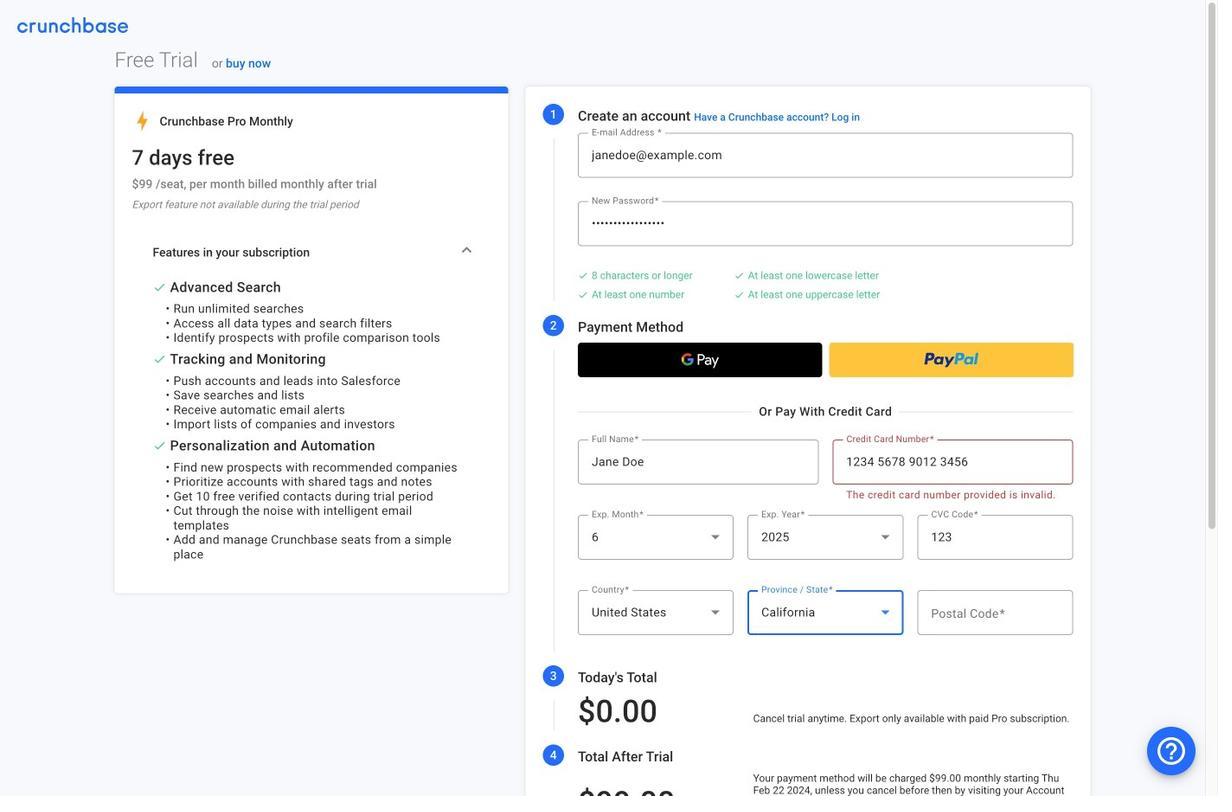 Task type: locate. For each thing, give the bounding box(es) containing it.
None text field
[[932, 527, 1060, 548]]

None password field
[[592, 213, 1060, 234]]

None email field
[[592, 145, 1060, 166]]

crunchbase image
[[17, 17, 128, 33]]

None text field
[[592, 452, 805, 473], [847, 452, 1060, 473], [932, 603, 1060, 623], [592, 452, 805, 473], [847, 452, 1060, 473], [932, 603, 1060, 623]]



